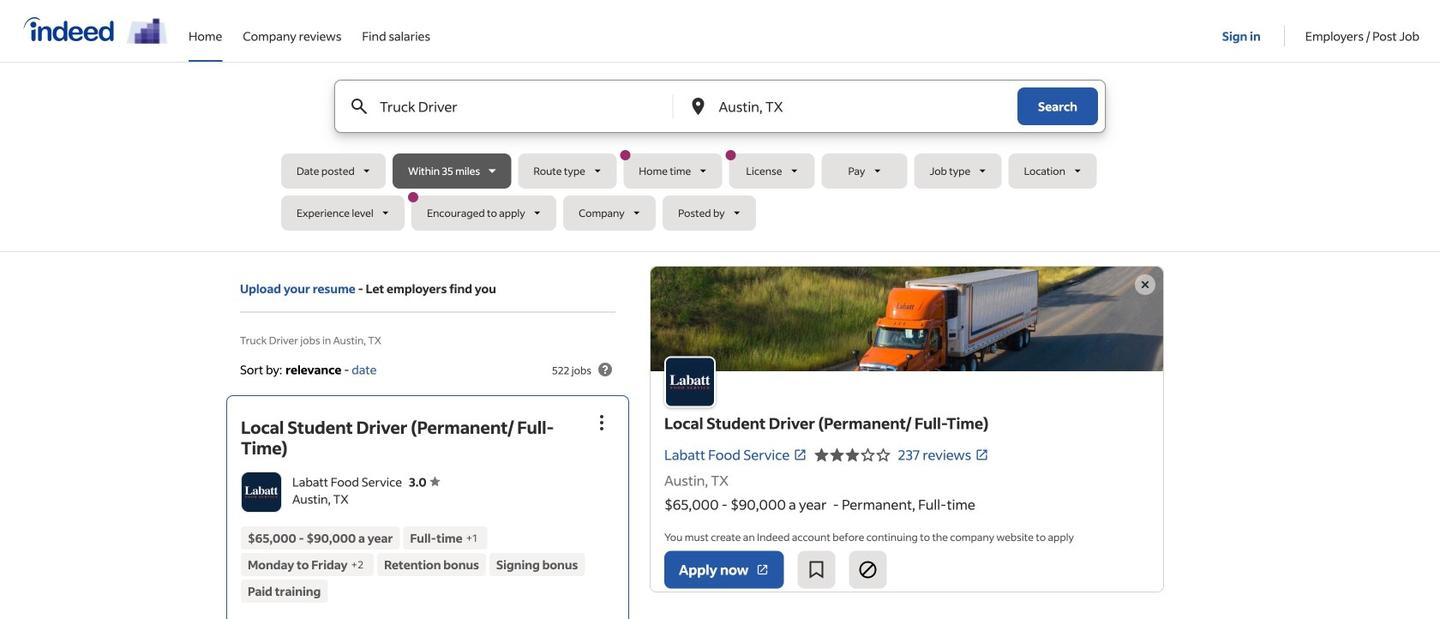 Task type: describe. For each thing, give the bounding box(es) containing it.
labatt food service (opens in a new tab) image
[[793, 448, 807, 462]]

help icon image
[[595, 359, 616, 380]]

not interested image
[[858, 559, 878, 580]]

3 out of 5 stars image
[[814, 445, 891, 465]]



Task type: locate. For each thing, give the bounding box(es) containing it.
at indeed, we're committed to increasing representation of women at all levels of indeed's global workforce to at least 50% by 2030 image
[[127, 18, 168, 44]]

Edit location text field
[[715, 81, 983, 132]]

3 out of 5 stars. link to 237 reviews company ratings (opens in a new tab) image
[[975, 448, 989, 462]]

None search field
[[281, 80, 1159, 237]]

save this job image
[[806, 559, 827, 580]]

labatt food service logo image
[[651, 267, 1163, 371], [664, 356, 716, 408]]

search: Job title, keywords, or company text field
[[376, 81, 644, 132]]

group
[[583, 404, 621, 441]]

apply now (opens in a new tab) image
[[756, 563, 769, 577]]

close job details image
[[1135, 274, 1156, 295]]

3.0 out of five stars rating image
[[409, 474, 440, 489]]

company logo image
[[242, 472, 281, 512]]



Task type: vqa. For each thing, say whether or not it's contained in the screenshot.
No
no



